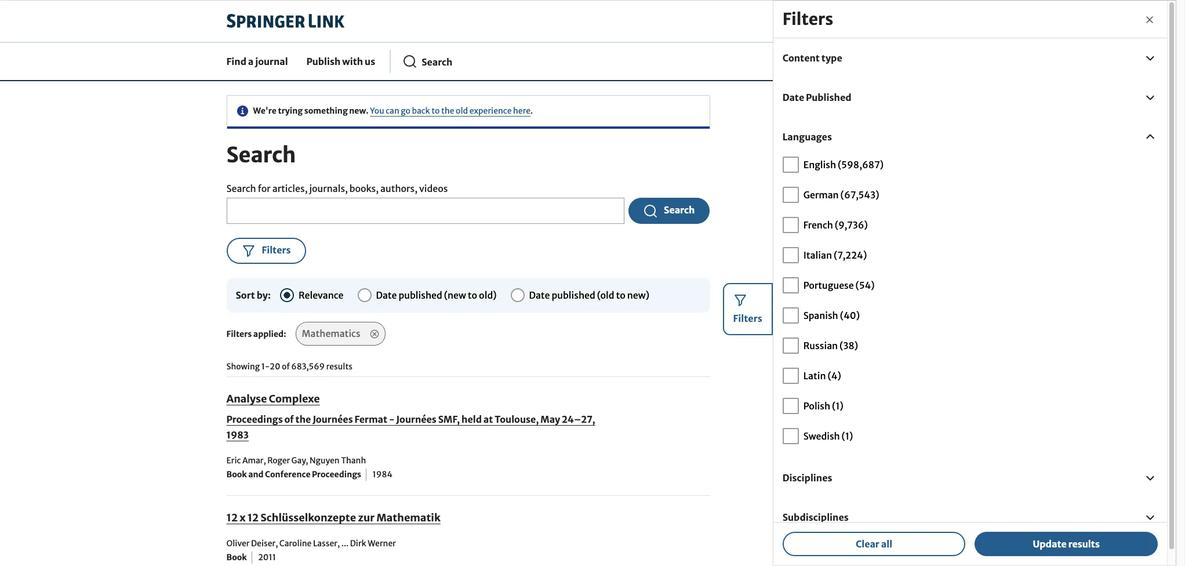 Task type: describe. For each thing, give the bounding box(es) containing it.
and
[[248, 469, 264, 480]]

books,
[[350, 183, 379, 195]]

you
[[370, 105, 384, 116]]

filters button
[[723, 283, 773, 335]]

(38)
[[840, 340, 858, 351]]

swedish (1)
[[804, 430, 853, 442]]

clear all
[[856, 538, 893, 550]]

amar,
[[242, 455, 266, 466]]

the inside proceedings of the journées fermat - journées smf, held at toulouse, may 24–27, 1983
[[296, 414, 311, 425]]

journal
[[255, 56, 288, 67]]

book for book
[[226, 552, 247, 563]]

analyse
[[226, 392, 267, 406]]

0 horizontal spatial results
[[326, 361, 353, 372]]

disciplines
[[783, 472, 833, 484]]

showing
[[226, 361, 260, 372]]

here
[[513, 105, 531, 116]]

search button
[[629, 198, 710, 224]]

all
[[881, 538, 893, 550]]

portuguese (54)
[[804, 279, 875, 291]]

0 vertical spatial search
[[226, 142, 296, 168]]

2 12 from the left
[[247, 511, 259, 524]]

683,569
[[291, 361, 325, 372]]

polish (1)
[[804, 400, 844, 412]]

12 x 12 schlüsselkonzepte zur mathematik link
[[226, 511, 441, 524]]

zur
[[358, 511, 375, 524]]

dirk
[[350, 538, 366, 549]]

trying
[[278, 105, 303, 116]]

you can go back to the old                             experience here link
[[370, 105, 531, 116]]

subdisciplines
[[783, 512, 849, 523]]

(67,543)
[[841, 189, 879, 201]]

we're
[[253, 105, 277, 116]]

russian (38)
[[804, 340, 858, 351]]

new)
[[627, 289, 650, 301]]

1984
[[373, 469, 393, 480]]

by:
[[257, 289, 271, 301]]

proceedings of the journées fermat - journées smf, held at toulouse, may 24–27, 1983
[[226, 414, 596, 441]]

toulouse,
[[495, 414, 539, 425]]

french
[[804, 219, 833, 231]]

filters applied:
[[226, 329, 286, 339]]

publish
[[307, 56, 341, 67]]

type
[[822, 52, 843, 64]]

mathematik
[[377, 511, 441, 524]]

french (9,736)
[[804, 219, 868, 231]]

1 horizontal spatial proceedings
[[312, 469, 361, 480]]

0 horizontal spatial to
[[432, 105, 440, 116]]

sort by:
[[236, 289, 271, 301]]

2 journées from the left
[[396, 414, 437, 425]]

published
[[806, 92, 852, 103]]

spanish
[[804, 310, 838, 321]]

1 journées from the left
[[313, 414, 353, 425]]

-
[[389, 414, 395, 425]]

can
[[386, 105, 399, 116]]

english
[[804, 159, 836, 170]]

portuguese
[[804, 279, 854, 291]]

(598,687)
[[838, 159, 884, 170]]

results inside button
[[1069, 538, 1100, 550]]

(new
[[444, 289, 466, 301]]

old
[[456, 105, 468, 116]]

smf,
[[438, 414, 460, 425]]

date for date published (new to old)
[[376, 289, 397, 301]]

date published (new to old)
[[376, 289, 497, 301]]

something
[[304, 105, 348, 116]]

werner
[[368, 538, 396, 549]]

search for articles, journals, books, authors, videos
[[226, 183, 448, 195]]

date for date published
[[783, 92, 805, 103]]

(7,224)
[[834, 249, 867, 261]]

mathematics
[[302, 328, 360, 339]]

update results
[[1033, 538, 1100, 550]]

a
[[248, 56, 254, 67]]

find
[[226, 56, 246, 67]]

conference
[[265, 469, 311, 480]]

eric
[[226, 455, 241, 466]]

(1) for polish (1)
[[832, 400, 844, 412]]

of inside proceedings of the journées fermat - journées smf, held at toulouse, may 24–27, 1983
[[284, 414, 294, 425]]

experience
[[470, 105, 512, 116]]

24–27,
[[562, 414, 596, 425]]

us
[[365, 56, 375, 67]]

1 vertical spatial search
[[226, 183, 256, 195]]

publish with us link
[[302, 46, 380, 77]]

latin (4)
[[804, 370, 841, 381]]

mathematics link
[[296, 322, 385, 346]]

swedish
[[804, 430, 840, 442]]

gay,
[[291, 455, 308, 466]]

update
[[1033, 538, 1067, 550]]

russian
[[804, 340, 838, 351]]

1-
[[261, 361, 270, 372]]



Task type: vqa. For each thing, say whether or not it's contained in the screenshot.
topmost BOOK
yes



Task type: locate. For each thing, give the bounding box(es) containing it.
published for (old
[[552, 289, 595, 301]]

at
[[484, 414, 493, 425]]

schlüsselkonzepte
[[261, 511, 356, 524]]

none search field containing search for articles, journals, books, authors, videos
[[226, 182, 711, 346]]

to right back
[[432, 105, 440, 116]]

new.
[[349, 105, 369, 116]]

clear
[[856, 538, 880, 550]]

1 book from the top
[[226, 469, 247, 480]]

2 book from the top
[[226, 552, 247, 563]]

journées right -
[[396, 414, 437, 425]]

of right the 20
[[282, 361, 290, 372]]

content type
[[783, 52, 843, 64]]

0 vertical spatial results
[[326, 361, 353, 372]]

date left published
[[783, 92, 805, 103]]

search inside button
[[664, 204, 695, 216]]

italian
[[804, 249, 832, 261]]

...
[[341, 538, 349, 549]]

(1) right swedish
[[842, 430, 853, 442]]

12 x 12 schlüsselkonzepte zur mathematik
[[226, 511, 441, 524]]

deiser,
[[251, 538, 278, 549]]

2 vertical spatial filters
[[226, 329, 252, 339]]

proceedings down 'nguyen'
[[312, 469, 361, 480]]

roger
[[267, 455, 290, 466]]

old)
[[479, 289, 497, 301]]

(1) for swedish (1)
[[842, 430, 853, 442]]

0 horizontal spatial proceedings
[[226, 414, 283, 425]]

0 horizontal spatial date
[[376, 289, 397, 301]]

published for (new
[[399, 289, 442, 301]]

to left the old)
[[468, 289, 477, 301]]

12 right the x
[[247, 511, 259, 524]]

we're trying something new. you can go back to the old                             experience here .
[[253, 105, 533, 116]]

filters inside search field
[[226, 329, 252, 339]]

date for date published (old to new)
[[529, 289, 550, 301]]

go
[[401, 105, 411, 116]]

clear all button
[[783, 532, 966, 556]]

oliver
[[226, 538, 250, 549]]

(1) right polish at the bottom of the page
[[832, 400, 844, 412]]

to for date published (old to new)
[[616, 289, 626, 301]]

1 vertical spatial the
[[296, 414, 311, 425]]

the left old
[[441, 105, 454, 116]]

0 vertical spatial the
[[441, 105, 454, 116]]

proceedings down analyse
[[226, 414, 283, 425]]

results
[[326, 361, 353, 372], [1069, 538, 1100, 550]]

for
[[258, 183, 271, 195]]

2 published from the left
[[552, 289, 595, 301]]

1 vertical spatial results
[[1069, 538, 1100, 550]]

None search field
[[226, 182, 711, 346]]

published left (old
[[552, 289, 595, 301]]

sort
[[236, 289, 255, 301]]

filters inside dropdown button
[[733, 313, 762, 324]]

1 horizontal spatial results
[[1069, 538, 1100, 550]]

(4)
[[828, 370, 841, 381]]

proceedings inside proceedings of the journées fermat - journées smf, held at toulouse, may 24–27, 1983
[[226, 414, 283, 425]]

x
[[240, 511, 246, 524]]

0 horizontal spatial 12
[[226, 511, 238, 524]]

published left (new
[[399, 289, 442, 301]]

date published
[[783, 92, 852, 103]]

0 vertical spatial proceedings
[[226, 414, 283, 425]]

2 vertical spatial search
[[664, 204, 695, 216]]

find a journal
[[226, 56, 288, 67]]

applied:
[[253, 329, 286, 339]]

latin
[[804, 370, 826, 381]]

date up the 'remove this filter' image
[[376, 289, 397, 301]]

1 horizontal spatial 12
[[247, 511, 259, 524]]

may
[[541, 414, 560, 425]]

analyse complexe
[[226, 392, 320, 406]]

fermat
[[355, 414, 387, 425]]

journées left fermat
[[313, 414, 353, 425]]

1 horizontal spatial published
[[552, 289, 595, 301]]

languages
[[783, 131, 832, 143]]

1 12 from the left
[[226, 511, 238, 524]]

thanh
[[341, 455, 366, 466]]

publish with us
[[307, 56, 375, 67]]

search
[[226, 142, 296, 168], [226, 183, 256, 195], [664, 204, 695, 216]]

0 horizontal spatial journées
[[313, 414, 353, 425]]

1 vertical spatial proceedings
[[312, 469, 361, 480]]

english (598,687)
[[804, 159, 884, 170]]

eric amar, roger gay, nguyen thanh
[[226, 455, 366, 466]]

1 vertical spatial of
[[284, 414, 294, 425]]

1 vertical spatial (1)
[[842, 430, 853, 442]]

0 vertical spatial (1)
[[832, 400, 844, 412]]

results right 683,569
[[326, 361, 353, 372]]

videos
[[419, 183, 448, 195]]

2 horizontal spatial to
[[616, 289, 626, 301]]

held
[[462, 414, 482, 425]]

of
[[282, 361, 290, 372], [284, 414, 294, 425]]

book
[[226, 469, 247, 480], [226, 552, 247, 563]]

german
[[804, 189, 839, 201]]

0 vertical spatial filters
[[783, 9, 834, 30]]

authors,
[[380, 183, 418, 195]]

0 vertical spatial of
[[282, 361, 290, 372]]

of down complexe
[[284, 414, 294, 425]]

1 horizontal spatial to
[[468, 289, 477, 301]]

date right the old)
[[529, 289, 550, 301]]

spanish (40)
[[804, 310, 860, 321]]

find a journal link
[[222, 46, 293, 77]]

articles,
[[272, 183, 308, 195]]

to for date published (new to old)
[[468, 289, 477, 301]]

2 horizontal spatial date
[[783, 92, 805, 103]]

1 vertical spatial filters
[[733, 313, 762, 324]]

date published (old to new)
[[529, 289, 650, 301]]

0 vertical spatial book
[[226, 469, 247, 480]]

1983
[[226, 429, 249, 441]]

2 horizontal spatial filters
[[783, 9, 834, 30]]

1 horizontal spatial date
[[529, 289, 550, 301]]

12 left the x
[[226, 511, 238, 524]]

1 published from the left
[[399, 289, 442, 301]]

.
[[531, 105, 533, 116]]

(54)
[[856, 279, 875, 291]]

(40)
[[840, 310, 860, 321]]

journals,
[[309, 183, 348, 195]]

complexe
[[269, 392, 320, 406]]

(old
[[597, 289, 615, 301]]

content
[[783, 52, 820, 64]]

0 horizontal spatial the
[[296, 414, 311, 425]]

to right (old
[[616, 289, 626, 301]]

book down oliver
[[226, 552, 247, 563]]

Search for articles, journals, books, authors, videos text field
[[226, 198, 625, 224]]

results right update
[[1069, 538, 1100, 550]]

update results button
[[975, 532, 1158, 556]]

1 horizontal spatial filters
[[733, 313, 762, 324]]

remove this filter image
[[370, 329, 379, 339]]

1 horizontal spatial journées
[[396, 414, 437, 425]]

0 horizontal spatial filters
[[226, 329, 252, 339]]

book and conference proceedings
[[226, 469, 361, 480]]

0 horizontal spatial published
[[399, 289, 442, 301]]

caroline
[[279, 538, 312, 549]]

springerlink image
[[226, 14, 344, 28]]

with
[[342, 56, 363, 67]]

back
[[412, 105, 430, 116]]

2011
[[258, 552, 276, 563]]

relevance
[[299, 289, 344, 301]]

to
[[432, 105, 440, 116], [468, 289, 477, 301], [616, 289, 626, 301]]

oliver deiser, caroline lasser, ... dirk werner
[[226, 538, 396, 549]]

1 horizontal spatial the
[[441, 105, 454, 116]]

1 vertical spatial book
[[226, 552, 247, 563]]

date
[[783, 92, 805, 103], [376, 289, 397, 301], [529, 289, 550, 301]]

book for book and conference proceedings
[[226, 469, 247, 480]]

the down complexe
[[296, 414, 311, 425]]

lasser,
[[313, 538, 340, 549]]

20
[[270, 361, 280, 372]]

book down eric
[[226, 469, 247, 480]]

italian (7,224)
[[804, 249, 867, 261]]



